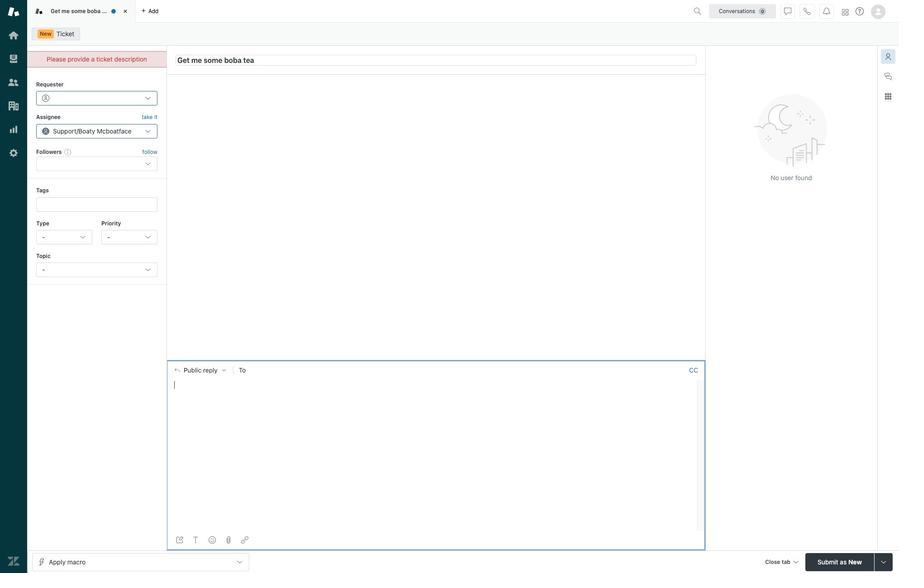 Task type: locate. For each thing, give the bounding box(es) containing it.
tab
[[27, 0, 136, 23]]

minimize composer image
[[433, 357, 440, 364]]

zendesk image
[[8, 556, 19, 568]]

secondary element
[[27, 25, 900, 43]]

add link (cmd k) image
[[241, 537, 249, 544]]

add attachment image
[[225, 537, 232, 544]]

get started image
[[8, 29, 19, 41]]

close image
[[121, 7, 130, 16]]

zendesk products image
[[843, 9, 849, 15]]

zendesk support image
[[8, 6, 19, 18]]

admin image
[[8, 147, 19, 159]]

format text image
[[192, 537, 200, 544]]

get help image
[[857, 7, 865, 15]]

tabs tab list
[[27, 0, 691, 23]]

views image
[[8, 53, 19, 65]]

button displays agent's chat status as invisible. image
[[785, 7, 792, 15]]



Task type: describe. For each thing, give the bounding box(es) containing it.
insert emojis image
[[209, 537, 216, 544]]

reporting image
[[8, 124, 19, 135]]

Public reply composer text field
[[171, 380, 695, 399]]

notifications image
[[824, 7, 831, 15]]

customer context image
[[885, 53, 893, 60]]

customers image
[[8, 77, 19, 88]]

draft mode image
[[176, 537, 183, 544]]

main element
[[0, 0, 27, 573]]

organizations image
[[8, 100, 19, 112]]

info on adding followers image
[[64, 149, 72, 156]]

apps image
[[885, 93, 893, 100]]

Subject field
[[176, 55, 697, 65]]



